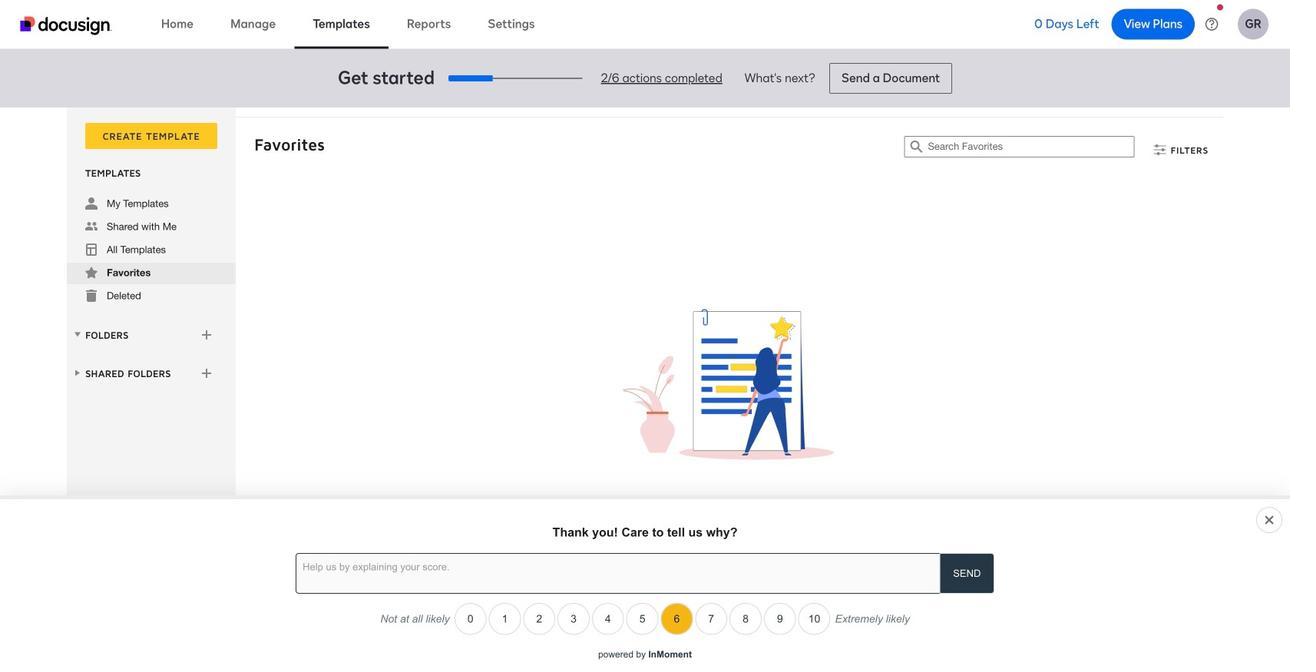 Task type: locate. For each thing, give the bounding box(es) containing it.
templates image
[[85, 244, 98, 256]]

trash image
[[85, 290, 98, 302]]

docusign esignature image
[[20, 17, 112, 35]]

0 not at all likely 10 extremely likely element
[[0, 603, 1291, 637]]

view shared folders image
[[71, 367, 84, 379]]

star filled image
[[85, 267, 98, 279]]

user image
[[85, 197, 98, 210]]

Thank you! Care to tell us why? text field
[[296, 553, 941, 594]]



Task type: describe. For each thing, give the bounding box(es) containing it.
shared image
[[85, 221, 98, 233]]

secondary navigation region
[[67, 108, 1228, 636]]

view folders image
[[71, 328, 84, 341]]

Search Favorites text field
[[929, 137, 1135, 157]]

more info region
[[0, 636, 1291, 669]]



Task type: vqa. For each thing, say whether or not it's contained in the screenshot.
SHARED image at left
yes



